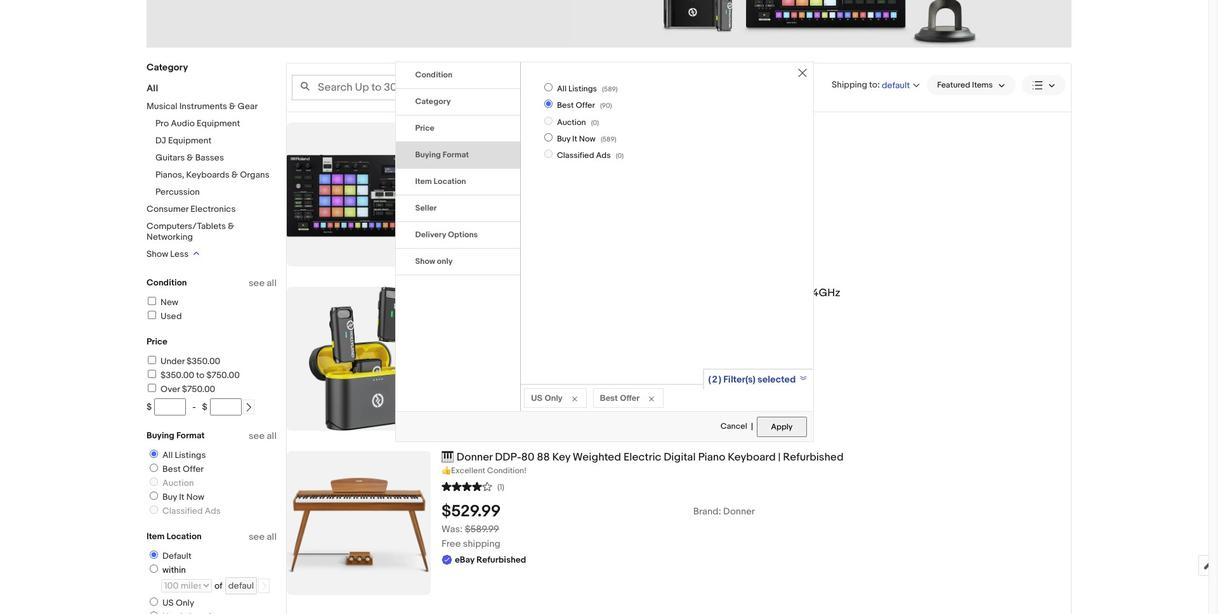 Task type: describe. For each thing, give the bounding box(es) containing it.
1 horizontal spatial us
[[531, 393, 543, 403]]

classified ads link
[[145, 506, 223, 517]]

583 results
[[590, 82, 638, 93]]

US Only radio
[[150, 598, 158, 606]]

$350.00 to $750.00
[[161, 370, 240, 381]]

& left organs
[[232, 169, 238, 180]]

see all for used
[[249, 277, 277, 289]]

88
[[537, 451, 550, 464]]

now for buy it now option
[[579, 134, 596, 144]]

format inside "tab list"
[[443, 150, 469, 160]]

key
[[552, 451, 571, 464]]

cancel button
[[720, 416, 748, 438]]

verselab
[[479, 122, 522, 135]]

audio
[[171, 118, 195, 129]]

Under $350.00 checkbox
[[148, 356, 156, 364]]

classified for classified ads option
[[162, 506, 203, 517]]

583
[[590, 82, 606, 93]]

basses
[[195, 152, 224, 163]]

3 all from the top
[[267, 531, 277, 543]]

(1)
[[498, 482, 505, 492]]

show inside "tab list"
[[415, 256, 435, 266]]

gear
[[238, 101, 258, 112]]

0 horizontal spatial price
[[147, 336, 168, 347]]

2 horizontal spatial best
[[600, 393, 618, 403]]

us only link
[[145, 598, 197, 609]]

keyboard
[[728, 451, 776, 464]]

tab list containing condition
[[396, 62, 520, 275]]

computers/tablets & networking link
[[147, 221, 234, 242]]

best offer link
[[145, 464, 206, 475]]

3 see all button from the top
[[249, 531, 277, 543]]

buy for buy it now option
[[557, 134, 571, 144]]

organs
[[240, 169, 270, 180]]

see all button for used
[[249, 277, 277, 289]]

hollyland lark m1 wireless lavalier microphone, noise cancellation 656ft 2.4ghz
[[442, 287, 841, 300]]

cancel
[[721, 421, 748, 432]]

Buy It Now radio
[[544, 133, 553, 142]]

) for listings
[[616, 85, 618, 93]]

3 see from the top
[[249, 531, 265, 543]]

delivery options
[[415, 230, 478, 240]]

show less button
[[147, 249, 200, 260]]

0 for auction
[[593, 118, 597, 127]]

$529.99
[[442, 502, 501, 522]]

networking
[[147, 232, 193, 242]]

$350.00 to $750.00 checkbox
[[148, 370, 156, 378]]

buy for buy it now radio
[[162, 492, 177, 503]]

1 horizontal spatial us only
[[531, 393, 563, 403]]

656ft
[[774, 287, 801, 300]]

589 for buy it now
[[603, 135, 615, 143]]

) for offer
[[610, 102, 612, 110]]

) for it
[[615, 135, 617, 143]]

selected
[[758, 374, 796, 386]]

( 90 )
[[600, 102, 612, 110]]

0 vertical spatial buying format
[[415, 150, 469, 160]]

( 589 ) for buy it now
[[601, 135, 617, 143]]

all musical instruments & gear pro audio equipment dj equipment guitars & basses pianos, keyboards & organs percussion consumer electronics computers/tablets & networking show less
[[147, 83, 270, 260]]

seller
[[415, 203, 437, 213]]

brand: donner was: $589.99 free shipping
[[442, 506, 755, 550]]

all inside all musical instruments & gear pro audio equipment dj equipment guitars & basses pianos, keyboards & organs percussion consumer electronics computers/tablets & networking show less
[[147, 83, 158, 95]]

1 vertical spatial $750.00
[[182, 384, 215, 395]]

microphone,
[[613, 287, 675, 300]]

1 horizontal spatial all listings
[[557, 84, 597, 94]]

dj equipment link
[[155, 135, 212, 146]]

0 horizontal spatial us only
[[162, 598, 194, 609]]

to
[[196, 370, 204, 381]]

it for buy it now option
[[573, 134, 577, 144]]

( 0 ) for classified ads
[[616, 152, 624, 160]]

🎹
[[442, 451, 454, 464]]

hollyland lark m1 wireless lavalier microphone, noise cancellation 656ft 2.4ghz link
[[442, 287, 1071, 300]]

0 horizontal spatial item
[[147, 531, 165, 542]]

ebay for $527.99
[[455, 183, 475, 194]]

new link
[[146, 297, 178, 308]]

$350.00 to $750.00 link
[[146, 370, 240, 381]]

price inside "tab list"
[[415, 123, 435, 133]]

) for ads
[[622, 152, 624, 160]]

1 horizontal spatial location
[[434, 176, 466, 186]]

0 horizontal spatial only
[[176, 598, 194, 609]]

piano
[[698, 451, 726, 464]]

best for best offer radio on the top of the page
[[557, 100, 574, 111]]

consumer electronics link
[[147, 204, 236, 215]]

delivery
[[415, 230, 446, 240]]

donner for 🎹
[[457, 451, 493, 464]]

1 vertical spatial equipment
[[168, 135, 212, 146]]

$589.99
[[465, 523, 499, 536]]

0 vertical spatial only
[[545, 393, 563, 403]]

digital
[[664, 451, 696, 464]]

electronics
[[191, 204, 236, 215]]

dj
[[155, 135, 166, 146]]

|
[[778, 451, 781, 464]]

hollyland
[[442, 287, 488, 300]]

Default radio
[[150, 551, 158, 559]]

( for best offer
[[600, 102, 602, 110]]

auction radio inside 'auction' link
[[150, 478, 158, 486]]

under $350.00
[[161, 356, 220, 367]]

4 out of 5 stars image
[[442, 480, 493, 492]]

new
[[161, 297, 178, 308]]

Best Offer radio
[[544, 100, 553, 108]]

& left 'gear'
[[229, 101, 236, 112]]

over $750.00 link
[[146, 384, 215, 395]]

results
[[608, 82, 638, 93]]

used
[[161, 311, 182, 322]]

pianos, keyboards & organs link
[[155, 169, 270, 180]]

1 vertical spatial item location
[[147, 531, 202, 542]]

0 horizontal spatial condition
[[147, 277, 187, 288]]

shipping
[[463, 538, 501, 550]]

lavalier
[[574, 287, 611, 300]]

0 horizontal spatial all listings
[[162, 450, 206, 461]]

computers/tablets
[[147, 221, 226, 232]]

over $750.00
[[161, 384, 215, 395]]

Classified Ads radio
[[544, 150, 553, 158]]

Apply submit
[[757, 417, 807, 437]]

default
[[162, 551, 192, 562]]

👍excellent
[[442, 466, 485, 476]]

1 vertical spatial us
[[162, 598, 174, 609]]

roland
[[442, 122, 476, 135]]

2 ebay from the top
[[455, 333, 475, 344]]

electric
[[624, 451, 662, 464]]

Best Offer radio
[[150, 464, 158, 472]]

m1
[[513, 287, 526, 300]]

free
[[442, 538, 461, 550]]

was:
[[442, 523, 463, 536]]

1 vertical spatial $350.00
[[161, 370, 194, 381]]

$ for minimum value text box
[[147, 402, 152, 413]]

( 0 ) for auction
[[591, 118, 599, 127]]

refurbished down shipping
[[477, 555, 526, 565]]

guitars
[[155, 152, 185, 163]]

ads for classified ads radio on the top left of the page
[[596, 151, 611, 161]]

refurbished right studio
[[642, 122, 703, 135]]

keyboards
[[186, 169, 230, 180]]

cancellation
[[709, 287, 772, 300]]

(1) link
[[442, 480, 505, 492]]

1 vertical spatial offer
[[620, 393, 640, 403]]

Over $750.00 checkbox
[[148, 384, 156, 392]]

Maximum Value text field
[[210, 399, 242, 416]]

default link
[[145, 551, 194, 562]]

1 vertical spatial location
[[167, 531, 202, 542]]

filter(s)
[[724, 374, 756, 386]]

see for used
[[249, 277, 265, 289]]

2 horizontal spatial all
[[557, 84, 567, 94]]

0 vertical spatial all listings radio
[[544, 83, 553, 91]]

all listings radio inside "link"
[[150, 450, 158, 458]]

go image
[[259, 582, 268, 591]]

hollyland lark m1 wireless lavalier microphone, noise cancellation 656ft 2.4ghz image
[[309, 287, 409, 431]]

pro audio equipment link
[[155, 118, 240, 129]]

🎹 donner ddp-80 88 key weighted electric digital piano keyboard | refurbished 👍excellent condition!
[[442, 451, 844, 476]]

0 vertical spatial $350.00
[[187, 356, 220, 367]]

mv-
[[525, 122, 545, 135]]

👍Excellent Condition! text field
[[442, 466, 1071, 477]]

refurbished down watching
[[477, 183, 526, 194]]

0 horizontal spatial buying format
[[147, 430, 205, 441]]

$527.99
[[442, 145, 500, 165]]

noise
[[678, 287, 707, 300]]

default text field
[[225, 578, 257, 595]]

& down electronics
[[228, 221, 234, 232]]



Task type: vqa. For each thing, say whether or not it's contained in the screenshot.
your in You've got this. We've got your back.
no



Task type: locate. For each thing, give the bounding box(es) containing it.
1 horizontal spatial auction
[[557, 117, 586, 127]]

offer for best offer radio on the top of the page
[[576, 100, 595, 111]]

submit price range image
[[244, 403, 253, 412]]

classified ads down buy it now link
[[162, 506, 221, 517]]

donner
[[457, 451, 493, 464], [724, 506, 755, 518]]

2 $ from the left
[[202, 402, 207, 413]]

0 horizontal spatial now
[[186, 492, 204, 503]]

) down studio
[[622, 152, 624, 160]]

ebay down "free" at the bottom of the page
[[455, 555, 475, 565]]

2 horizontal spatial best offer
[[600, 393, 640, 403]]

0 vertical spatial all listings
[[557, 84, 597, 94]]

ebay down the hollyland
[[455, 333, 475, 344]]

3 ebay from the top
[[455, 555, 475, 565]]

see all button for best offer
[[249, 430, 277, 442]]

0 horizontal spatial item location
[[147, 531, 202, 542]]

see for best offer
[[249, 430, 265, 442]]

1
[[545, 122, 548, 135]]

1 vertical spatial buying format
[[147, 430, 205, 441]]

114
[[442, 167, 454, 179]]

0 horizontal spatial listings
[[175, 450, 206, 461]]

1 vertical spatial classified ads
[[162, 506, 221, 517]]

1 horizontal spatial price
[[415, 123, 435, 133]]

$350.00
[[187, 356, 220, 367], [161, 370, 194, 381]]

item location up default
[[147, 531, 202, 542]]

within
[[162, 565, 186, 576]]

( 2 ) filter(s) selected
[[709, 374, 796, 386]]

1 vertical spatial buy
[[162, 492, 177, 503]]

1 vertical spatial donner
[[724, 506, 755, 518]]

$750.00 right to
[[206, 370, 240, 381]]

show left only
[[415, 256, 435, 266]]

consumer
[[147, 204, 189, 215]]

roland verselab mv-1 production studio refurbished
[[442, 122, 703, 135]]

condition
[[415, 70, 453, 80], [147, 277, 187, 288]]

(
[[602, 85, 604, 93], [600, 102, 602, 110], [591, 118, 593, 127], [601, 135, 603, 143], [616, 152, 618, 160], [709, 374, 711, 386]]

-
[[192, 402, 196, 413]]

1 vertical spatial condition
[[147, 277, 187, 288]]

buy it now link
[[145, 492, 207, 503]]

3 ebay refurbished from the top
[[455, 555, 526, 565]]

1 vertical spatial format
[[176, 430, 205, 441]]

ebay refurbished down watching
[[455, 183, 526, 194]]

1 horizontal spatial $
[[202, 402, 207, 413]]

only
[[545, 393, 563, 403], [176, 598, 194, 609]]

1 see all button from the top
[[249, 277, 277, 289]]

instruments
[[179, 101, 227, 112]]

ebay down 114 watching
[[455, 183, 475, 194]]

best up 'auction' link
[[162, 464, 181, 475]]

musical instruments & gear link
[[147, 101, 258, 112]]

see all for best offer
[[249, 430, 277, 442]]

1 horizontal spatial it
[[573, 134, 577, 144]]

$750.00 down $350.00 to $750.00
[[182, 384, 215, 395]]

0 horizontal spatial donner
[[457, 451, 493, 464]]

🎹 donner ddp-80 88 key weighted electric digital piano keyboard | refurbished image
[[287, 451, 431, 595]]

1 horizontal spatial buying
[[415, 150, 441, 160]]

all
[[147, 83, 158, 95], [557, 84, 567, 94], [162, 450, 173, 461]]

format
[[443, 150, 469, 160], [176, 430, 205, 441]]

category up musical
[[147, 62, 188, 74]]

1 see from the top
[[249, 277, 265, 289]]

best offer for best offer radio on the top of the page
[[557, 100, 595, 111]]

All Listings radio
[[544, 83, 553, 91], [150, 450, 158, 458]]

1 see all from the top
[[249, 277, 277, 289]]

close image
[[798, 68, 807, 77]]

buy it now for buy it now radio
[[162, 492, 204, 503]]

item location inside "tab list"
[[415, 176, 466, 186]]

( for classified ads
[[616, 152, 618, 160]]

auction up buy it now link
[[162, 478, 194, 489]]

format up 114
[[443, 150, 469, 160]]

us up the 88
[[531, 393, 543, 403]]

all listings link
[[145, 450, 208, 461]]

location up default
[[167, 531, 202, 542]]

( 0 ) down studio
[[616, 152, 624, 160]]

) down 583 results
[[610, 102, 612, 110]]

item location up seller
[[415, 176, 466, 186]]

us only
[[531, 393, 563, 403], [162, 598, 194, 609]]

options
[[448, 230, 478, 240]]

$350.00 up to
[[187, 356, 220, 367]]

1 horizontal spatial all
[[162, 450, 173, 461]]

refurbished down lark
[[477, 333, 526, 344]]

format up all listings "link"
[[176, 430, 205, 441]]

ebay refurbished down shipping
[[455, 555, 526, 565]]

1 vertical spatial ( 0 )
[[616, 152, 624, 160]]

refurbished
[[642, 122, 703, 135], [477, 183, 526, 194], [477, 333, 526, 344], [783, 451, 844, 464], [477, 555, 526, 565]]

see all button
[[249, 277, 277, 289], [249, 430, 277, 442], [249, 531, 277, 543]]

2 see from the top
[[249, 430, 265, 442]]

$
[[147, 402, 152, 413], [202, 402, 207, 413]]

1 vertical spatial see
[[249, 430, 265, 442]]

0 vertical spatial category
[[147, 62, 188, 74]]

listings
[[569, 84, 597, 94], [175, 450, 206, 461]]

buy
[[557, 134, 571, 144], [162, 492, 177, 503]]

all
[[267, 277, 277, 289], [267, 430, 277, 442], [267, 531, 277, 543]]

used link
[[146, 311, 182, 322]]

buying left $527.99
[[415, 150, 441, 160]]

best for best offer option
[[162, 464, 181, 475]]

0 horizontal spatial best
[[162, 464, 181, 475]]

all up musical
[[147, 83, 158, 95]]

0 down studio
[[618, 152, 622, 160]]

1 horizontal spatial now
[[579, 134, 596, 144]]

90
[[602, 102, 610, 110]]

Minimum Value text field
[[154, 399, 186, 416]]

1 horizontal spatial classified ads
[[557, 151, 611, 161]]

0 horizontal spatial classified ads
[[162, 506, 221, 517]]

classified ads down production on the left of the page
[[557, 151, 611, 161]]

wireless
[[529, 287, 571, 300]]

now up classified ads link at bottom left
[[186, 492, 204, 503]]

weighted
[[573, 451, 621, 464]]

donner up 👍excellent at the bottom left
[[457, 451, 493, 464]]

classified down buy it now link
[[162, 506, 203, 517]]

Classified Ads radio
[[150, 506, 158, 514]]

( for auction
[[591, 118, 593, 127]]

0 vertical spatial 0
[[593, 118, 597, 127]]

pro
[[155, 118, 169, 129]]

tab list
[[396, 62, 520, 275]]

North America radio
[[150, 612, 158, 614]]

1 horizontal spatial format
[[443, 150, 469, 160]]

( 589 ) for all listings
[[602, 85, 618, 93]]

) right production on the left of the page
[[615, 135, 617, 143]]

$350.00 up over $750.00 link
[[161, 370, 194, 381]]

Used checkbox
[[148, 311, 156, 319]]

best up weighted
[[600, 393, 618, 403]]

brand:
[[694, 506, 721, 518]]

classified down production on the left of the page
[[557, 151, 594, 161]]

classified for classified ads radio on the top left of the page
[[557, 151, 594, 161]]

1 ebay refurbished from the top
[[455, 183, 526, 194]]

2 vertical spatial ebay
[[455, 555, 475, 565]]

( 0 )
[[591, 118, 599, 127], [616, 152, 624, 160]]

1 vertical spatial now
[[186, 492, 204, 503]]

auction link
[[145, 478, 196, 489]]

1 horizontal spatial classified
[[557, 151, 594, 161]]

( 589 ) up 90
[[602, 85, 618, 93]]

0 vertical spatial ( 0 )
[[591, 118, 599, 127]]

0 vertical spatial best
[[557, 100, 574, 111]]

all for best offer
[[267, 430, 277, 442]]

1 horizontal spatial buy
[[557, 134, 571, 144]]

0 horizontal spatial $
[[147, 402, 152, 413]]

0 horizontal spatial auction radio
[[150, 478, 158, 486]]

production
[[551, 122, 605, 135]]

0 vertical spatial equipment
[[197, 118, 240, 129]]

2 vertical spatial best offer
[[162, 464, 204, 475]]

less
[[170, 249, 189, 260]]

offer for best offer option
[[183, 464, 204, 475]]

item left 114
[[415, 176, 432, 186]]

roland verselab mv-1 production studio refurbished link
[[442, 122, 1071, 136]]

of
[[215, 581, 223, 592]]

ebay refurbished for $529.99
[[455, 555, 526, 565]]

show down networking
[[147, 249, 168, 260]]

0 vertical spatial buy it now
[[557, 134, 596, 144]]

buying format up 114
[[415, 150, 469, 160]]

location down $527.99
[[434, 176, 466, 186]]

it right buy it now option
[[573, 134, 577, 144]]

0 vertical spatial ebay
[[455, 183, 475, 194]]

percussion link
[[155, 187, 200, 197]]

0 vertical spatial us
[[531, 393, 543, 403]]

ebay refurbished
[[455, 183, 526, 194], [455, 333, 526, 344], [455, 555, 526, 565]]

80
[[521, 451, 535, 464]]

ads
[[596, 151, 611, 161], [205, 506, 221, 517]]

buying
[[415, 150, 441, 160], [147, 430, 174, 441]]

1 ebay from the top
[[455, 183, 475, 194]]

ads down studio
[[596, 151, 611, 161]]

589 for all listings
[[604, 85, 616, 93]]

all listings radio up best offer radio on the top of the page
[[544, 83, 553, 91]]

buy right buy it now option
[[557, 134, 571, 144]]

1 horizontal spatial buy it now
[[557, 134, 596, 144]]

equipment down "instruments"
[[197, 118, 240, 129]]

donner inside the 🎹 donner ddp-80 88 key weighted electric digital piano keyboard | refurbished 👍excellent condition!
[[457, 451, 493, 464]]

Buy It Now radio
[[150, 492, 158, 500]]

it up classified ads link at bottom left
[[179, 492, 184, 503]]

$ for maximum value text field
[[202, 402, 207, 413]]

category up the roland
[[415, 96, 451, 106]]

classified ads for classified ads option
[[162, 506, 221, 517]]

2 vertical spatial see all button
[[249, 531, 277, 543]]

best offer for best offer option
[[162, 464, 204, 475]]

0 vertical spatial $750.00
[[206, 370, 240, 381]]

donner for brand:
[[724, 506, 755, 518]]

1 horizontal spatial listings
[[569, 84, 597, 94]]

donner inside "brand: donner was: $589.99 free shipping"
[[724, 506, 755, 518]]

114 watching
[[442, 167, 495, 179]]

& down dj equipment link
[[187, 152, 193, 163]]

1 vertical spatial classified
[[162, 506, 203, 517]]

$ down over $750.00 option
[[147, 402, 152, 413]]

category inside "tab list"
[[415, 96, 451, 106]]

2 vertical spatial see
[[249, 531, 265, 543]]

589
[[604, 85, 616, 93], [603, 135, 615, 143]]

0 horizontal spatial offer
[[183, 464, 204, 475]]

us only right us only option
[[162, 598, 194, 609]]

ads for classified ads option
[[205, 506, 221, 517]]

0 vertical spatial ebay refurbished
[[455, 183, 526, 194]]

condition up the new
[[147, 277, 187, 288]]

refurbished inside the 🎹 donner ddp-80 88 key weighted electric digital piano keyboard | refurbished 👍excellent condition!
[[783, 451, 844, 464]]

589 up 90
[[604, 85, 616, 93]]

watching
[[456, 167, 495, 179]]

0 horizontal spatial best offer
[[162, 464, 204, 475]]

price
[[415, 123, 435, 133], [147, 336, 168, 347]]

0 left studio
[[593, 118, 597, 127]]

now left studio
[[579, 134, 596, 144]]

1 horizontal spatial offer
[[576, 100, 595, 111]]

auction right 1
[[557, 117, 586, 127]]

$ right -
[[202, 402, 207, 413]]

offer left ( 90 )
[[576, 100, 595, 111]]

auction radio down best offer option
[[150, 478, 158, 486]]

) right 2
[[719, 374, 722, 386]]

buying inside "tab list"
[[415, 150, 441, 160]]

see
[[249, 277, 265, 289], [249, 430, 265, 442], [249, 531, 265, 543]]

buying up all listings "link"
[[147, 430, 174, 441]]

)
[[616, 85, 618, 93], [610, 102, 612, 110], [597, 118, 599, 127], [615, 135, 617, 143], [622, 152, 624, 160], [719, 374, 722, 386]]

condition up the roland
[[415, 70, 453, 80]]

1 horizontal spatial 0
[[618, 152, 622, 160]]

within radio
[[150, 565, 158, 573]]

2 ebay refurbished from the top
[[455, 333, 526, 344]]

2 vertical spatial all
[[267, 531, 277, 543]]

1 $ from the left
[[147, 402, 152, 413]]

0 vertical spatial buy
[[557, 134, 571, 144]]

guitars & basses link
[[155, 152, 224, 163]]

0 horizontal spatial us
[[162, 598, 174, 609]]

equipment up guitars & basses link
[[168, 135, 212, 146]]

2 vertical spatial best
[[162, 464, 181, 475]]

1 vertical spatial all
[[267, 430, 277, 442]]

0 vertical spatial classified ads
[[557, 151, 611, 161]]

( for all listings
[[602, 85, 604, 93]]

best right best offer radio on the top of the page
[[557, 100, 574, 111]]

589 down 90
[[603, 135, 615, 143]]

auction
[[557, 117, 586, 127], [162, 478, 194, 489]]

🎹 donner ddp-80 88 key weighted electric digital piano keyboard | refurbished link
[[442, 451, 1071, 464]]

musical
[[147, 101, 177, 112]]

0 vertical spatial 589
[[604, 85, 616, 93]]

1 horizontal spatial all listings radio
[[544, 83, 553, 91]]

ads down buy it now link
[[205, 506, 221, 517]]

0 horizontal spatial auction
[[162, 478, 194, 489]]

1 vertical spatial see all
[[249, 430, 277, 442]]

0 horizontal spatial ( 0 )
[[591, 118, 599, 127]]

1 vertical spatial category
[[415, 96, 451, 106]]

0 vertical spatial ( 589 )
[[602, 85, 618, 93]]

all for used
[[267, 277, 277, 289]]

1 vertical spatial ebay
[[455, 333, 475, 344]]

show
[[147, 249, 168, 260], [415, 256, 435, 266]]

auction for the auction option to the right
[[557, 117, 586, 127]]

now for buy it now radio
[[186, 492, 204, 503]]

us only up the 88
[[531, 393, 563, 403]]

all left 583
[[557, 84, 567, 94]]

1 vertical spatial only
[[176, 598, 194, 609]]

ebay refurbished down lark
[[455, 333, 526, 344]]

auction radio down best offer radio on the top of the page
[[544, 117, 553, 125]]

see all
[[249, 277, 277, 289], [249, 430, 277, 442], [249, 531, 277, 543]]

buy it now up classified ads link at bottom left
[[162, 492, 204, 503]]

2 see all button from the top
[[249, 430, 277, 442]]

Auction radio
[[544, 117, 553, 125], [150, 478, 158, 486]]

1 vertical spatial ebay refurbished
[[455, 333, 526, 344]]

0 vertical spatial it
[[573, 134, 577, 144]]

0 vertical spatial ads
[[596, 151, 611, 161]]

price left the roland
[[415, 123, 435, 133]]

( for buy it now
[[601, 135, 603, 143]]

0 for classified ads
[[618, 152, 622, 160]]

0 horizontal spatial format
[[176, 430, 205, 441]]

0 horizontal spatial buying
[[147, 430, 174, 441]]

( 0 ) left studio
[[591, 118, 599, 127]]

0 vertical spatial see all button
[[249, 277, 277, 289]]

0 vertical spatial location
[[434, 176, 466, 186]]

category
[[147, 62, 188, 74], [415, 96, 451, 106]]

us right us only option
[[162, 598, 174, 609]]

1 horizontal spatial ads
[[596, 151, 611, 161]]

refurbished right the |
[[783, 451, 844, 464]]

buy it now for buy it now option
[[557, 134, 596, 144]]

ebay for $529.99
[[455, 555, 475, 565]]

1 horizontal spatial ( 0 )
[[616, 152, 624, 160]]

price up under $350.00 option
[[147, 336, 168, 347]]

( 589 ) down 90
[[601, 135, 617, 143]]

ebay refurbished for $527.99
[[455, 183, 526, 194]]

percussion
[[155, 187, 200, 197]]

all up best offer link
[[162, 450, 173, 461]]

ebay
[[455, 183, 475, 194], [455, 333, 475, 344], [455, 555, 475, 565]]

location
[[434, 176, 466, 186], [167, 531, 202, 542]]

3 see all from the top
[[249, 531, 277, 543]]

) right 583
[[616, 85, 618, 93]]

offer down all listings "link"
[[183, 464, 204, 475]]

0 vertical spatial us only
[[531, 393, 563, 403]]

condition!
[[487, 466, 527, 476]]

auction for the auction option inside 'auction' link
[[162, 478, 194, 489]]

0 vertical spatial best offer
[[557, 100, 595, 111]]

2 see all from the top
[[249, 430, 277, 442]]

1 all from the top
[[267, 277, 277, 289]]

0 vertical spatial condition
[[415, 70, 453, 80]]

show only
[[415, 256, 453, 266]]

0 vertical spatial offer
[[576, 100, 595, 111]]

) left studio
[[597, 118, 599, 127]]

buy it now right buy it now option
[[557, 134, 596, 144]]

us
[[531, 393, 543, 403], [162, 598, 174, 609]]

it for buy it now radio
[[179, 492, 184, 503]]

only right us only option
[[176, 598, 194, 609]]

item inside "tab list"
[[415, 176, 432, 186]]

buy down 'auction' link
[[162, 492, 177, 503]]

buying format up all listings "link"
[[147, 430, 205, 441]]

studio
[[608, 122, 640, 135]]

now
[[579, 134, 596, 144], [186, 492, 204, 503]]

1 horizontal spatial auction radio
[[544, 117, 553, 125]]

0 vertical spatial classified
[[557, 151, 594, 161]]

1 vertical spatial listings
[[175, 450, 206, 461]]

equipment
[[197, 118, 240, 129], [168, 135, 212, 146]]

1 vertical spatial us only
[[162, 598, 194, 609]]

0 vertical spatial item location
[[415, 176, 466, 186]]

1 horizontal spatial only
[[545, 393, 563, 403]]

item up default option
[[147, 531, 165, 542]]

2 all from the top
[[267, 430, 277, 442]]

offer up electric
[[620, 393, 640, 403]]

1 vertical spatial best offer
[[600, 393, 640, 403]]

all listings radio up best offer option
[[150, 450, 158, 458]]

donner right 'brand:'
[[724, 506, 755, 518]]

New checkbox
[[148, 297, 156, 305]]

show inside all musical instruments & gear pro audio equipment dj equipment guitars & basses pianos, keyboards & organs percussion consumer electronics computers/tablets & networking show less
[[147, 249, 168, 260]]

1 vertical spatial price
[[147, 336, 168, 347]]

roland verselab mv-1 production studio refurbished image
[[287, 122, 431, 267]]

1 vertical spatial 0
[[618, 152, 622, 160]]

classified ads for classified ads radio on the top left of the page
[[557, 151, 611, 161]]

only up key on the bottom
[[545, 393, 563, 403]]

under
[[161, 356, 185, 367]]

ddp-
[[495, 451, 521, 464]]

1 horizontal spatial donner
[[724, 506, 755, 518]]



